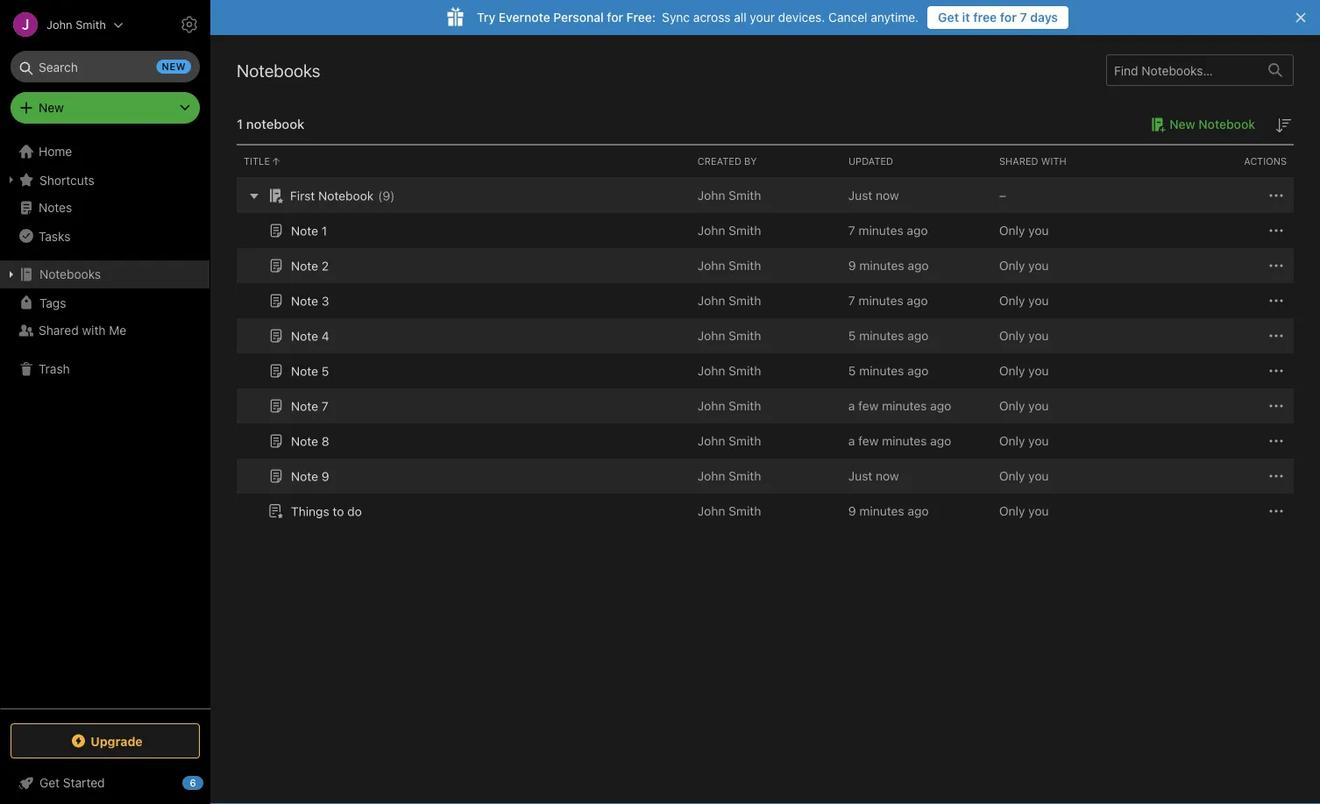 Task type: locate. For each thing, give the bounding box(es) containing it.
things to do
[[291, 504, 362, 518]]

john smith for note 1
[[698, 223, 761, 238]]

smith inside things to do row
[[729, 504, 761, 518]]

1 9 minutes ago from the top
[[849, 258, 929, 273]]

1 just now from the top
[[849, 188, 899, 203]]

1 more actions field from the top
[[1266, 185, 1287, 206]]

5 note from the top
[[291, 364, 318, 378]]

2 9 minutes ago from the top
[[849, 504, 929, 518]]

smith down note 2 row
[[729, 293, 761, 308]]

minutes inside note 4 row
[[859, 328, 904, 343]]

john smith inside first notebook row
[[698, 188, 761, 203]]

minutes for note 2
[[860, 258, 905, 273]]

john smith up the search text box
[[46, 18, 106, 31]]

4 more actions image from the top
[[1266, 431, 1287, 452]]

started
[[63, 776, 105, 790]]

trash link
[[0, 355, 210, 383]]

it
[[962, 10, 970, 25]]

more actions field inside note 8 row
[[1266, 431, 1287, 452]]

john smith inside note 3 row
[[698, 293, 761, 308]]

note 2 row
[[237, 248, 1294, 283]]

9 only from the top
[[999, 504, 1025, 518]]

few
[[859, 399, 879, 413], [859, 434, 879, 448]]

john down note 8 row
[[698, 469, 726, 483]]

more actions field inside first notebook row
[[1266, 185, 1287, 206]]

new
[[39, 100, 64, 115], [1170, 117, 1196, 132]]

9 minutes ago inside things to do row
[[849, 504, 929, 518]]

7 minutes ago
[[849, 223, 928, 238], [849, 293, 928, 308]]

only
[[999, 223, 1025, 238], [999, 258, 1025, 273], [999, 293, 1025, 308], [999, 328, 1025, 343], [999, 363, 1025, 378], [999, 399, 1025, 413], [999, 434, 1025, 448], [999, 469, 1025, 483], [999, 504, 1025, 518]]

smith inside note 2 row
[[729, 258, 761, 273]]

only you inside note 2 row
[[999, 258, 1049, 273]]

8 note from the top
[[291, 469, 318, 483]]

smith for note 7
[[729, 399, 761, 413]]

notebook inside row
[[318, 188, 374, 203]]

5
[[849, 328, 856, 343], [849, 363, 856, 378], [322, 364, 329, 378]]

ago inside note 1 row
[[907, 223, 928, 238]]

get for get started
[[39, 776, 60, 790]]

1 vertical spatial notebooks
[[39, 267, 101, 281]]

4
[[322, 329, 329, 343]]

get left it
[[938, 10, 959, 25]]

john smith inside note 8 row
[[698, 434, 761, 448]]

smith inside note 7 row
[[729, 399, 761, 413]]

note up note 7
[[291, 364, 318, 378]]

2 few from the top
[[859, 434, 879, 448]]

smith inside note 8 row
[[729, 434, 761, 448]]

john smith
[[46, 18, 106, 31], [698, 188, 761, 203], [698, 223, 761, 238], [698, 258, 761, 273], [698, 293, 761, 308], [698, 328, 761, 343], [698, 363, 761, 378], [698, 399, 761, 413], [698, 434, 761, 448], [698, 469, 761, 483], [698, 504, 761, 518]]

john smith inside note 4 row
[[698, 328, 761, 343]]

just
[[849, 188, 873, 203], [849, 469, 873, 483]]

Find Notebooks… text field
[[1107, 56, 1258, 84]]

john smith for note 5
[[698, 363, 761, 378]]

more actions field inside note 5 row
[[1266, 360, 1287, 381]]

john smith down note 1 row
[[698, 258, 761, 273]]

more actions image for note 1
[[1266, 220, 1287, 241]]

you inside note 9 row
[[1029, 469, 1049, 483]]

3 more actions image from the top
[[1266, 395, 1287, 416]]

1 only from the top
[[999, 223, 1025, 238]]

9 minutes ago for things to do
[[849, 504, 929, 518]]

1 up 2
[[322, 223, 327, 238]]

few for note 7
[[859, 399, 879, 413]]

7 you from the top
[[1029, 434, 1049, 448]]

1 horizontal spatial new
[[1170, 117, 1196, 132]]

2 note from the top
[[291, 258, 318, 273]]

john smith down "created by"
[[698, 188, 761, 203]]

just now inside first notebook row
[[849, 188, 899, 203]]

john down note 5 row
[[698, 399, 726, 413]]

across
[[693, 10, 731, 25]]

a few minutes ago for 7
[[849, 399, 952, 413]]

upgrade button
[[11, 723, 200, 758]]

note
[[291, 223, 318, 238], [291, 258, 318, 273], [291, 294, 318, 308], [291, 329, 318, 343], [291, 364, 318, 378], [291, 399, 318, 413], [291, 434, 318, 448], [291, 469, 318, 483]]

8
[[322, 434, 329, 448]]

0 vertical spatial 9 minutes ago
[[849, 258, 929, 273]]

2 a few minutes ago from the top
[[849, 434, 952, 448]]

for right the free
[[1000, 10, 1017, 25]]

1 for from the left
[[607, 10, 623, 25]]

0 vertical spatial just
[[849, 188, 873, 203]]

notes link
[[0, 194, 210, 222]]

9 minutes ago
[[849, 258, 929, 273], [849, 504, 929, 518]]

5 minutes ago inside note 5 row
[[849, 363, 929, 378]]

john down created
[[698, 188, 726, 203]]

john smith down note 5 row
[[698, 399, 761, 413]]

0 vertical spatial 5 minutes ago
[[849, 328, 929, 343]]

ago inside note 5 row
[[908, 363, 929, 378]]

note 5 button
[[266, 360, 329, 381]]

more actions field inside note 7 row
[[1266, 395, 1287, 416]]

4 more actions image from the top
[[1266, 360, 1287, 381]]

1 vertical spatial just now
[[849, 469, 899, 483]]

7 inside button
[[1020, 10, 1027, 25]]

note for note 8
[[291, 434, 318, 448]]

new for new notebook
[[1170, 117, 1196, 132]]

you inside things to do row
[[1029, 504, 1049, 518]]

1 more actions image from the top
[[1266, 185, 1287, 206]]

new inside popup button
[[39, 100, 64, 115]]

a few minutes ago
[[849, 399, 952, 413], [849, 434, 952, 448]]

7 note from the top
[[291, 434, 318, 448]]

john
[[46, 18, 72, 31], [698, 188, 726, 203], [698, 223, 726, 238], [698, 258, 726, 273], [698, 293, 726, 308], [698, 328, 726, 343], [698, 363, 726, 378], [698, 399, 726, 413], [698, 434, 726, 448], [698, 469, 726, 483], [698, 504, 726, 518]]

2 just now from the top
[[849, 469, 899, 483]]

for for 7
[[1000, 10, 1017, 25]]

note 3 row
[[237, 283, 1294, 318]]

only you inside note 1 row
[[999, 223, 1049, 238]]

1 a from the top
[[849, 399, 855, 413]]

5 only you from the top
[[999, 363, 1049, 378]]

a for note 8
[[849, 434, 855, 448]]

1 vertical spatial now
[[876, 469, 899, 483]]

new notebook
[[1170, 117, 1256, 132]]

smith down note 3 row
[[729, 328, 761, 343]]

tree
[[0, 138, 210, 708]]

0 horizontal spatial for
[[607, 10, 623, 25]]

1 left notebook
[[237, 116, 243, 132]]

note left 3
[[291, 294, 318, 308]]

john smith inside note 2 row
[[698, 258, 761, 273]]

row group
[[237, 178, 1294, 529]]

you inside note 5 row
[[1029, 363, 1049, 378]]

john smith down note 8 row
[[698, 469, 761, 483]]

1 horizontal spatial notebook
[[1199, 117, 1256, 132]]

more actions field for note 8
[[1266, 431, 1287, 452]]

notebook up actions button
[[1199, 117, 1256, 132]]

0 vertical spatial few
[[859, 399, 879, 413]]

3
[[322, 294, 329, 308]]

few inside note 8 row
[[859, 434, 879, 448]]

trash
[[39, 362, 70, 376]]

shared
[[39, 323, 79, 338]]

smith inside note 4 row
[[729, 328, 761, 343]]

ago inside things to do row
[[908, 504, 929, 518]]

1 horizontal spatial 1
[[322, 223, 327, 238]]

9 minutes ago inside note 2 row
[[849, 258, 929, 273]]

3 more actions field from the top
[[1266, 255, 1287, 276]]

minutes for note 4
[[859, 328, 904, 343]]

only you inside note 8 row
[[999, 434, 1049, 448]]

ago
[[907, 223, 928, 238], [908, 258, 929, 273], [907, 293, 928, 308], [908, 328, 929, 343], [908, 363, 929, 378], [930, 399, 952, 413], [930, 434, 952, 448], [908, 504, 929, 518]]

home
[[39, 144, 72, 159]]

1 vertical spatial 1
[[322, 223, 327, 238]]

2 for from the left
[[1000, 10, 1017, 25]]

a
[[849, 399, 855, 413], [849, 434, 855, 448]]

john inside note 4 row
[[698, 328, 726, 343]]

get for get it free for 7 days
[[938, 10, 959, 25]]

1 only you from the top
[[999, 223, 1049, 238]]

for left "free:"
[[607, 10, 623, 25]]

smith up the search text box
[[76, 18, 106, 31]]

ago inside note 3 row
[[907, 293, 928, 308]]

notebooks
[[237, 60, 320, 80], [39, 267, 101, 281]]

john smith inside note 1 row
[[698, 223, 761, 238]]

first notebook ( 9 )
[[290, 188, 395, 203]]

evernote
[[499, 10, 550, 25]]

minutes
[[859, 223, 904, 238], [860, 258, 905, 273], [859, 293, 904, 308], [859, 328, 904, 343], [859, 363, 904, 378], [882, 399, 927, 413], [882, 434, 927, 448], [860, 504, 905, 518]]

only inside note 9 row
[[999, 469, 1025, 483]]

3 note from the top
[[291, 294, 318, 308]]

9 inside button
[[322, 469, 329, 483]]

5 minutes ago for 5
[[849, 363, 929, 378]]

note down note 5
[[291, 399, 318, 413]]

note 3 button
[[266, 290, 329, 311]]

0 vertical spatial notebooks
[[237, 60, 320, 80]]

smith down note 1 row
[[729, 258, 761, 273]]

notebooks up notebook
[[237, 60, 320, 80]]

note 2 button
[[266, 255, 329, 276]]

1 7 minutes ago from the top
[[849, 223, 928, 238]]

9 minutes ago for note 2
[[849, 258, 929, 273]]

0 horizontal spatial 1
[[237, 116, 243, 132]]

only you
[[999, 223, 1049, 238], [999, 258, 1049, 273], [999, 293, 1049, 308], [999, 328, 1049, 343], [999, 363, 1049, 378], [999, 399, 1049, 413], [999, 434, 1049, 448], [999, 469, 1049, 483], [999, 504, 1049, 518]]

6 more actions image from the top
[[1266, 501, 1287, 522]]

more actions field for note 1
[[1266, 220, 1287, 241]]

6 only you from the top
[[999, 399, 1049, 413]]

2 only from the top
[[999, 258, 1025, 273]]

click to collapse image
[[204, 772, 217, 793]]

john smith inside note 5 row
[[698, 363, 761, 378]]

1 vertical spatial few
[[859, 434, 879, 448]]

smith for note 9
[[729, 469, 761, 483]]

minutes inside note 5 row
[[859, 363, 904, 378]]

4 more actions field from the top
[[1266, 290, 1287, 311]]

minutes inside note 7 row
[[882, 399, 927, 413]]

0 vertical spatial a
[[849, 399, 855, 413]]

1 you from the top
[[1029, 223, 1049, 238]]

0 vertical spatial get
[[938, 10, 959, 25]]

4 note from the top
[[291, 329, 318, 343]]

arrow image
[[244, 185, 265, 206]]

note 9 row
[[237, 459, 1294, 494]]

more actions image inside note 2 row
[[1266, 255, 1287, 276]]

a inside note 8 row
[[849, 434, 855, 448]]

get
[[938, 10, 959, 25], [39, 776, 60, 790]]

7 minutes ago for 1
[[849, 223, 928, 238]]

john smith down note 4 row
[[698, 363, 761, 378]]

9 more actions field from the top
[[1266, 466, 1287, 487]]

2 only you from the top
[[999, 258, 1049, 273]]

john smith down first notebook row
[[698, 223, 761, 238]]

get inside get it free for 7 days button
[[938, 10, 959, 25]]

new for new
[[39, 100, 64, 115]]

first
[[290, 188, 315, 203]]

8 you from the top
[[1029, 469, 1049, 483]]

0 vertical spatial now
[[876, 188, 899, 203]]

4 only you from the top
[[999, 328, 1049, 343]]

note left 2
[[291, 258, 318, 273]]

0 vertical spatial a few minutes ago
[[849, 399, 952, 413]]

for for free:
[[607, 10, 623, 25]]

more actions field inside things to do row
[[1266, 501, 1287, 522]]

new search field
[[23, 51, 191, 82]]

1 horizontal spatial notebooks
[[237, 60, 320, 80]]

note down note 8
[[291, 469, 318, 483]]

1 few from the top
[[859, 399, 879, 413]]

now inside note 9 row
[[876, 469, 899, 483]]

john inside field
[[46, 18, 72, 31]]

new up home
[[39, 100, 64, 115]]

0 horizontal spatial notebooks
[[39, 267, 101, 281]]

only you inside note 9 row
[[999, 469, 1049, 483]]

a few minutes ago inside note 7 row
[[849, 399, 952, 413]]

5 more actions field from the top
[[1266, 325, 1287, 346]]

3 only from the top
[[999, 293, 1025, 308]]

more actions field inside note 1 row
[[1266, 220, 1287, 241]]

note for note 5
[[291, 364, 318, 378]]

actions button
[[1143, 146, 1294, 177]]

more actions image for note 2
[[1266, 255, 1287, 276]]

john down first notebook row
[[698, 223, 726, 238]]

with
[[1041, 156, 1067, 167]]

john up the search text box
[[46, 18, 72, 31]]

row group containing john smith
[[237, 178, 1294, 529]]

0 vertical spatial new
[[39, 100, 64, 115]]

8 more actions field from the top
[[1266, 431, 1287, 452]]

6 note from the top
[[291, 399, 318, 413]]

minutes inside note 2 row
[[860, 258, 905, 273]]

you for note 9
[[1029, 469, 1049, 483]]

2 more actions field from the top
[[1266, 220, 1287, 241]]

0 horizontal spatial get
[[39, 776, 60, 790]]

john smith inside note 7 row
[[698, 399, 761, 413]]

more actions image inside note 7 row
[[1266, 395, 1287, 416]]

only you for note 9
[[999, 469, 1049, 483]]

smith for note 3
[[729, 293, 761, 308]]

tree containing home
[[0, 138, 210, 708]]

you inside note 2 row
[[1029, 258, 1049, 273]]

do
[[347, 504, 362, 518]]

1 vertical spatial get
[[39, 776, 60, 790]]

0 vertical spatial just now
[[849, 188, 899, 203]]

john smith down note 3 row
[[698, 328, 761, 343]]

Search text field
[[23, 51, 188, 82]]

few inside note 7 row
[[859, 399, 879, 413]]

6 you from the top
[[1029, 399, 1049, 413]]

2 just from the top
[[849, 469, 873, 483]]

more actions image inside note 4 row
[[1266, 325, 1287, 346]]

1 a few minutes ago from the top
[[849, 399, 952, 413]]

Help and Learning task checklist field
[[0, 769, 210, 797]]

minutes inside things to do row
[[860, 504, 905, 518]]

1 vertical spatial 9 minutes ago
[[849, 504, 929, 518]]

only for note 4
[[999, 328, 1025, 343]]

7 minutes ago inside note 1 row
[[849, 223, 928, 238]]

sort options image
[[1273, 115, 1294, 136]]

1 vertical spatial notebook
[[318, 188, 374, 203]]

note left "8"
[[291, 434, 318, 448]]

7 more actions field from the top
[[1266, 395, 1287, 416]]

john down note 9 row
[[698, 504, 726, 518]]

smith down first notebook row
[[729, 223, 761, 238]]

3 only you from the top
[[999, 293, 1049, 308]]

smith inside note 5 row
[[729, 363, 761, 378]]

more actions image for note 5
[[1266, 360, 1287, 381]]

john for note 7
[[698, 399, 726, 413]]

1 note from the top
[[291, 223, 318, 238]]

notebooks up "tags"
[[39, 267, 101, 281]]

you inside note 3 row
[[1029, 293, 1049, 308]]

new up actions button
[[1170, 117, 1196, 132]]

notebooks inside tree
[[39, 267, 101, 281]]

smith for note 4
[[729, 328, 761, 343]]

note down first
[[291, 223, 318, 238]]

to
[[333, 504, 344, 518]]

(
[[378, 188, 383, 203]]

smith down note 9 row
[[729, 504, 761, 518]]

home link
[[0, 138, 210, 166]]

john for note 4
[[698, 328, 726, 343]]

john smith down note 2 row
[[698, 293, 761, 308]]

get left started
[[39, 776, 60, 790]]

notebook
[[246, 116, 305, 132]]

only inside note 5 row
[[999, 363, 1025, 378]]

you
[[1029, 223, 1049, 238], [1029, 258, 1049, 273], [1029, 293, 1049, 308], [1029, 328, 1049, 343], [1029, 363, 1049, 378], [1029, 399, 1049, 413], [1029, 434, 1049, 448], [1029, 469, 1049, 483], [1029, 504, 1049, 518]]

8 only you from the top
[[999, 469, 1049, 483]]

more actions image inside note 5 row
[[1266, 360, 1287, 381]]

6 more actions field from the top
[[1266, 360, 1287, 381]]

john inside note 7 row
[[698, 399, 726, 413]]

more actions field inside note 9 row
[[1266, 466, 1287, 487]]

john smith down note 7 row
[[698, 434, 761, 448]]

now for –
[[876, 188, 899, 203]]

john for note 5
[[698, 363, 726, 378]]

1 vertical spatial 7 minutes ago
[[849, 293, 928, 308]]

5 minutes ago
[[849, 328, 929, 343], [849, 363, 929, 378]]

notebook left (
[[318, 188, 374, 203]]

Sort field
[[1273, 114, 1294, 136]]

more actions image inside note 8 row
[[1266, 431, 1287, 452]]

now for only you
[[876, 469, 899, 483]]

smith
[[76, 18, 106, 31], [729, 188, 761, 203], [729, 223, 761, 238], [729, 258, 761, 273], [729, 293, 761, 308], [729, 328, 761, 343], [729, 363, 761, 378], [729, 399, 761, 413], [729, 434, 761, 448], [729, 469, 761, 483], [729, 504, 761, 518]]

just inside first notebook row
[[849, 188, 873, 203]]

tags
[[39, 295, 66, 310]]

more actions field inside note 2 row
[[1266, 255, 1287, 276]]

2 now from the top
[[876, 469, 899, 483]]

4 only from the top
[[999, 328, 1025, 343]]

2 a from the top
[[849, 434, 855, 448]]

9 you from the top
[[1029, 504, 1049, 518]]

john for note 3
[[698, 293, 726, 308]]

only you for note 5
[[999, 363, 1049, 378]]

7 only you from the top
[[999, 434, 1049, 448]]

1 now from the top
[[876, 188, 899, 203]]

you inside note 8 row
[[1029, 434, 1049, 448]]

1 5 minutes ago from the top
[[849, 328, 929, 343]]

1 just from the top
[[849, 188, 873, 203]]

more actions image for note 7
[[1266, 395, 1287, 416]]

5 you from the top
[[1029, 363, 1049, 378]]

1
[[237, 116, 243, 132], [322, 223, 327, 238]]

smith down note 4 row
[[729, 363, 761, 378]]

get inside help and learning task checklist field
[[39, 776, 60, 790]]

smith inside note 9 row
[[729, 469, 761, 483]]

with
[[82, 323, 106, 338]]

1 vertical spatial a few minutes ago
[[849, 434, 952, 448]]

1 more actions image from the top
[[1266, 220, 1287, 241]]

shared
[[999, 156, 1039, 167]]

john smith for note 4
[[698, 328, 761, 343]]

john inside note 8 row
[[698, 434, 726, 448]]

0 vertical spatial notebook
[[1199, 117, 1256, 132]]

2 more actions image from the top
[[1266, 255, 1287, 276]]

)
[[390, 188, 395, 203]]

john for things to do
[[698, 504, 726, 518]]

smith down 'by'
[[729, 188, 761, 203]]

john down note 2 row
[[698, 293, 726, 308]]

2 5 minutes ago from the top
[[849, 363, 929, 378]]

only you for note 3
[[999, 293, 1049, 308]]

just for –
[[849, 188, 873, 203]]

0 vertical spatial 1
[[237, 116, 243, 132]]

more actions field for note 3
[[1266, 290, 1287, 311]]

more actions image inside note 1 row
[[1266, 220, 1287, 241]]

1 vertical spatial just
[[849, 469, 873, 483]]

smith down note 8 row
[[729, 469, 761, 483]]

john for note 1
[[698, 223, 726, 238]]

note 8 row
[[237, 424, 1294, 459]]

1 vertical spatial 5 minutes ago
[[849, 363, 929, 378]]

john inside things to do row
[[698, 504, 726, 518]]

a for note 7
[[849, 399, 855, 413]]

first notebook row
[[237, 178, 1294, 213]]

3 you from the top
[[1029, 293, 1049, 308]]

note 5 row
[[237, 353, 1294, 388]]

1 vertical spatial a
[[849, 434, 855, 448]]

shared with button
[[992, 146, 1143, 177]]

smith down note 5 row
[[729, 399, 761, 413]]

1 horizontal spatial get
[[938, 10, 959, 25]]

now
[[876, 188, 899, 203], [876, 469, 899, 483]]

for inside button
[[1000, 10, 1017, 25]]

5 only from the top
[[999, 363, 1025, 378]]

get started
[[39, 776, 105, 790]]

john down note 4 row
[[698, 363, 726, 378]]

note left 4
[[291, 329, 318, 343]]

1 vertical spatial new
[[1170, 117, 1196, 132]]

john smith inside things to do row
[[698, 504, 761, 518]]

john down note 1 row
[[698, 258, 726, 273]]

smith inside note 1 row
[[729, 223, 761, 238]]

0 horizontal spatial new
[[39, 100, 64, 115]]

only inside note 2 row
[[999, 258, 1025, 273]]

more actions field for note 5
[[1266, 360, 1287, 381]]

only you inside note 5 row
[[999, 363, 1049, 378]]

more actions image
[[1266, 185, 1287, 206], [1266, 255, 1287, 276], [1266, 395, 1287, 416], [1266, 431, 1287, 452], [1266, 466, 1287, 487], [1266, 501, 1287, 522]]

6 only from the top
[[999, 399, 1025, 413]]

just now
[[849, 188, 899, 203], [849, 469, 899, 483]]

only inside note 8 row
[[999, 434, 1025, 448]]

minutes for things to do
[[860, 504, 905, 518]]

only for note 7
[[999, 399, 1025, 413]]

10 more actions field from the top
[[1266, 501, 1287, 522]]

0 horizontal spatial notebook
[[318, 188, 374, 203]]

things to do row
[[237, 494, 1294, 529]]

john down note 7 row
[[698, 434, 726, 448]]

john smith for note 9
[[698, 469, 761, 483]]

0 vertical spatial 7 minutes ago
[[849, 223, 928, 238]]

2 more actions image from the top
[[1266, 290, 1287, 311]]

ago for note 1
[[907, 223, 928, 238]]

5 more actions image from the top
[[1266, 466, 1287, 487]]

only inside note 7 row
[[999, 399, 1025, 413]]

7 only from the top
[[999, 434, 1025, 448]]

created by button
[[691, 146, 842, 177]]

john smith down note 9 row
[[698, 504, 761, 518]]

2 you from the top
[[1029, 258, 1049, 273]]

just inside note 9 row
[[849, 469, 873, 483]]

7 minutes ago for 3
[[849, 293, 928, 308]]

more actions image
[[1266, 220, 1287, 241], [1266, 290, 1287, 311], [1266, 325, 1287, 346], [1266, 360, 1287, 381]]

minutes inside note 1 row
[[859, 223, 904, 238]]

2 7 minutes ago from the top
[[849, 293, 928, 308]]

ago inside note 4 row
[[908, 328, 929, 343]]

9 inside note 2 row
[[849, 258, 856, 273]]

ago inside note 2 row
[[908, 258, 929, 273]]

only inside note 4 row
[[999, 328, 1025, 343]]

More actions field
[[1266, 185, 1287, 206], [1266, 220, 1287, 241], [1266, 255, 1287, 276], [1266, 290, 1287, 311], [1266, 325, 1287, 346], [1266, 360, 1287, 381], [1266, 395, 1287, 416], [1266, 431, 1287, 452], [1266, 466, 1287, 487], [1266, 501, 1287, 522]]

minutes inside note 3 row
[[859, 293, 904, 308]]

ago for things to do
[[908, 504, 929, 518]]

john smith for note 2
[[698, 258, 761, 273]]

9 only you from the top
[[999, 504, 1049, 518]]

john inside note 9 row
[[698, 469, 726, 483]]

1 horizontal spatial for
[[1000, 10, 1017, 25]]

only inside things to do row
[[999, 504, 1025, 518]]

a inside note 7 row
[[849, 399, 855, 413]]

3 more actions image from the top
[[1266, 325, 1287, 346]]

8 only from the top
[[999, 469, 1025, 483]]

only you inside note 3 row
[[999, 293, 1049, 308]]

john down note 3 row
[[698, 328, 726, 343]]

4 you from the top
[[1029, 328, 1049, 343]]

sync
[[662, 10, 690, 25]]

smith down note 7 row
[[729, 434, 761, 448]]

you inside note 4 row
[[1029, 328, 1049, 343]]

note 1 button
[[266, 220, 327, 241]]



Task type: vqa. For each thing, say whether or not it's contained in the screenshot.


Task type: describe. For each thing, give the bounding box(es) containing it.
9 inside first notebook row
[[383, 188, 390, 203]]

new
[[162, 61, 186, 72]]

shared with me
[[39, 323, 126, 338]]

devices.
[[778, 10, 825, 25]]

only for note 1
[[999, 223, 1025, 238]]

only you for note 4
[[999, 328, 1049, 343]]

few for note 8
[[859, 434, 879, 448]]

more actions image for note 4
[[1266, 325, 1287, 346]]

me
[[109, 323, 126, 338]]

note 9 button
[[266, 466, 329, 487]]

1 inside button
[[322, 223, 327, 238]]

expand notebooks image
[[4, 267, 18, 281]]

note 4 row
[[237, 318, 1294, 353]]

created
[[698, 156, 742, 167]]

smith for note 1
[[729, 223, 761, 238]]

ago for note 2
[[908, 258, 929, 273]]

you for note 2
[[1029, 258, 1049, 273]]

1 notebook
[[237, 116, 305, 132]]

only for note 3
[[999, 293, 1025, 308]]

5 inside button
[[322, 364, 329, 378]]

cancel
[[829, 10, 868, 25]]

note for note 1
[[291, 223, 318, 238]]

only for note 5
[[999, 363, 1025, 378]]

title button
[[237, 146, 691, 177]]

note for note 3
[[291, 294, 318, 308]]

note 8 button
[[266, 431, 329, 452]]

9 inside things to do row
[[849, 504, 856, 518]]

notebooks element
[[210, 35, 1320, 804]]

note 7
[[291, 399, 329, 413]]

actions
[[1244, 156, 1287, 167]]

6
[[190, 777, 196, 789]]

notebook for new
[[1199, 117, 1256, 132]]

note 1 row
[[237, 213, 1294, 248]]

things to do button
[[266, 501, 362, 522]]

tasks
[[39, 229, 70, 243]]

more actions field for things to do
[[1266, 501, 1287, 522]]

your
[[750, 10, 775, 25]]

john for note 2
[[698, 258, 726, 273]]

note 9
[[291, 469, 329, 483]]

john smith for things to do
[[698, 504, 761, 518]]

notes
[[39, 200, 72, 215]]

more actions image for note 9
[[1266, 466, 1287, 487]]

note 2
[[291, 258, 329, 273]]

7 inside note 3 row
[[849, 293, 856, 308]]

shortcuts button
[[0, 166, 210, 194]]

try
[[477, 10, 496, 25]]

row group inside notebooks element
[[237, 178, 1294, 529]]

tasks button
[[0, 222, 210, 250]]

7 inside button
[[322, 399, 329, 413]]

shortcuts
[[39, 173, 95, 187]]

updated button
[[842, 146, 992, 177]]

john smith for note 7
[[698, 399, 761, 413]]

only you for note 1
[[999, 223, 1049, 238]]

just now for only you
[[849, 469, 899, 483]]

ago inside note 8 row
[[930, 434, 952, 448]]

ago for note 4
[[908, 328, 929, 343]]

Account field
[[0, 7, 124, 42]]

all
[[734, 10, 747, 25]]

new notebook button
[[1145, 114, 1256, 135]]

created by
[[698, 156, 757, 167]]

new button
[[11, 92, 200, 124]]

smith for note 8
[[729, 434, 761, 448]]

note 1
[[291, 223, 327, 238]]

you for note 5
[[1029, 363, 1049, 378]]

get it free for 7 days
[[938, 10, 1058, 25]]

only for things to do
[[999, 504, 1025, 518]]

you for note 7
[[1029, 399, 1049, 413]]

more actions field for note 9
[[1266, 466, 1287, 487]]

notebooks link
[[0, 260, 210, 288]]

note 7 row
[[237, 388, 1294, 424]]

just now for –
[[849, 188, 899, 203]]

john smith inside field
[[46, 18, 106, 31]]

note 5
[[291, 364, 329, 378]]

minutes for note 3
[[859, 293, 904, 308]]

personal
[[554, 10, 604, 25]]

more actions field for note 4
[[1266, 325, 1287, 346]]

only you for things to do
[[999, 504, 1049, 518]]

smith for note 5
[[729, 363, 761, 378]]

–
[[999, 188, 1007, 203]]

john smith for note 3
[[698, 293, 761, 308]]

minutes for note 1
[[859, 223, 904, 238]]

you for note 4
[[1029, 328, 1049, 343]]

free
[[974, 10, 997, 25]]

5 for note 4
[[849, 328, 856, 343]]

by
[[744, 156, 757, 167]]

updated
[[849, 156, 894, 167]]

free:
[[627, 10, 656, 25]]

a few minutes ago for 8
[[849, 434, 952, 448]]

things
[[291, 504, 329, 518]]

notebook for first
[[318, 188, 374, 203]]

john smith for note 8
[[698, 434, 761, 448]]

only you for note 8
[[999, 434, 1049, 448]]

you for note 8
[[1029, 434, 1049, 448]]

more actions field for note 2
[[1266, 255, 1287, 276]]

more actions field for note 7
[[1266, 395, 1287, 416]]

smith inside first notebook row
[[729, 188, 761, 203]]

ago inside note 7 row
[[930, 399, 952, 413]]

john for note 8
[[698, 434, 726, 448]]

note for note 7
[[291, 399, 318, 413]]

shared with
[[999, 156, 1067, 167]]

note 4
[[291, 329, 329, 343]]

days
[[1030, 10, 1058, 25]]

note for note 4
[[291, 329, 318, 343]]

get it free for 7 days button
[[928, 6, 1069, 29]]

minutes inside note 8 row
[[882, 434, 927, 448]]

only for note 8
[[999, 434, 1025, 448]]

5 minutes ago for 4
[[849, 328, 929, 343]]

just for only you
[[849, 469, 873, 483]]

5 for note 5
[[849, 363, 856, 378]]

anytime.
[[871, 10, 919, 25]]

ago for note 3
[[907, 293, 928, 308]]

minutes for note 5
[[859, 363, 904, 378]]

note for note 2
[[291, 258, 318, 273]]

more actions image for things to do
[[1266, 501, 1287, 522]]

more actions image for note 3
[[1266, 290, 1287, 311]]

note for note 9
[[291, 469, 318, 483]]

more actions image inside first notebook row
[[1266, 185, 1287, 206]]

smith inside field
[[76, 18, 106, 31]]

you for things to do
[[1029, 504, 1049, 518]]

2
[[322, 258, 329, 273]]

note 8
[[291, 434, 329, 448]]

note 3
[[291, 294, 329, 308]]

only you for note 2
[[999, 258, 1049, 273]]

shared with me link
[[0, 317, 210, 345]]

more actions image for note 8
[[1266, 431, 1287, 452]]

7 inside note 1 row
[[849, 223, 856, 238]]

you for note 3
[[1029, 293, 1049, 308]]

john inside first notebook row
[[698, 188, 726, 203]]

title
[[244, 156, 270, 167]]

note 7 button
[[266, 395, 329, 416]]

smith for things to do
[[729, 504, 761, 518]]

settings image
[[179, 14, 200, 35]]

tags button
[[0, 288, 210, 317]]

ago for note 5
[[908, 363, 929, 378]]

only for note 9
[[999, 469, 1025, 483]]

only you for note 7
[[999, 399, 1049, 413]]

note 4 button
[[266, 325, 329, 346]]

try evernote personal for free: sync across all your devices. cancel anytime.
[[477, 10, 919, 25]]

upgrade
[[91, 734, 143, 748]]

only for note 2
[[999, 258, 1025, 273]]

smith for note 2
[[729, 258, 761, 273]]



